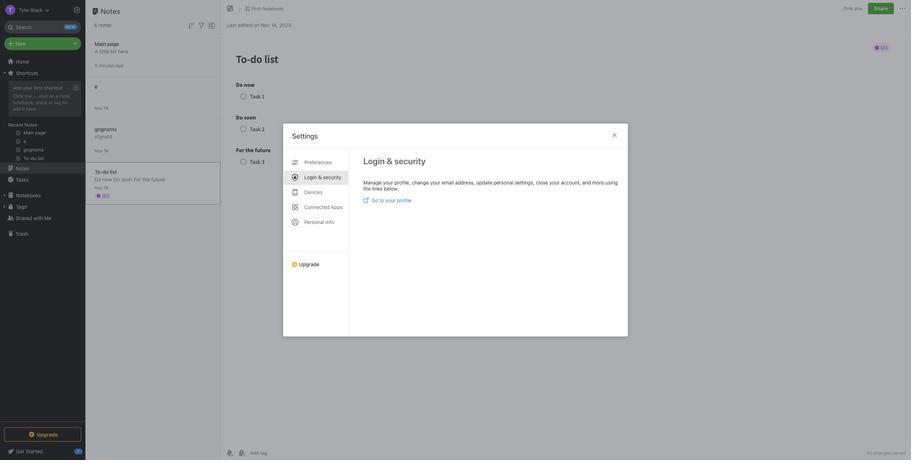 Task type: describe. For each thing, give the bounding box(es) containing it.
here.
[[26, 106, 37, 112]]

or
[[49, 100, 53, 105]]

for
[[134, 176, 141, 183]]

shared
[[16, 215, 32, 221]]

upgrade for topmost upgrade popup button
[[299, 262, 320, 268]]

little
[[99, 48, 109, 54]]

share button
[[869, 3, 895, 14]]

bit
[[111, 48, 117, 54]]

0/3
[[103, 194, 109, 199]]

nov up "0/3"
[[95, 185, 103, 191]]

tag
[[54, 100, 61, 105]]

settings
[[292, 132, 318, 140]]

first notebook
[[252, 6, 284, 11]]

share
[[875, 5, 889, 11]]

here
[[118, 48, 128, 54]]

notebook,
[[13, 100, 35, 105]]

gngnsrns
[[95, 126, 117, 132]]

do
[[103, 169, 109, 175]]

shortcuts button
[[0, 67, 85, 79]]

1 horizontal spatial security
[[395, 156, 426, 166]]

go to your profile
[[372, 198, 412, 204]]

2 do from the left
[[113, 176, 120, 183]]

close image
[[611, 131, 619, 140]]

sfgnsfd
[[95, 134, 112, 140]]

it
[[22, 106, 25, 112]]

0 horizontal spatial &
[[318, 175, 322, 181]]

0 horizontal spatial login
[[305, 175, 317, 181]]

go
[[372, 198, 378, 204]]

a
[[95, 48, 98, 54]]

expand tags image
[[2, 204, 7, 210]]

only
[[844, 5, 854, 11]]

settings,
[[515, 180, 535, 186]]

personal
[[494, 180, 514, 186]]

expand notebooks image
[[2, 193, 7, 198]]

tasks
[[16, 177, 29, 183]]

all changes saved
[[867, 451, 906, 457]]

icon
[[39, 93, 48, 99]]

expand note image
[[226, 4, 235, 13]]

trash
[[16, 231, 28, 237]]

your down below.
[[386, 198, 396, 204]]

info
[[326, 219, 334, 225]]

e
[[95, 84, 98, 90]]

tree containing home
[[0, 56, 85, 422]]

notebooks link
[[0, 190, 85, 201]]

personal
[[305, 219, 324, 225]]

only you
[[844, 5, 863, 11]]

saved
[[893, 451, 906, 457]]

14 for gngnsrns
[[104, 148, 109, 154]]

14,
[[271, 22, 278, 28]]

personal info
[[305, 219, 334, 225]]

1 horizontal spatial to
[[380, 198, 384, 204]]

notes
[[99, 22, 111, 28]]

connected
[[305, 204, 330, 210]]

the inside 'to-do list do now do soon for the future'
[[143, 176, 150, 183]]

to-do list do now do soon for the future
[[95, 169, 165, 183]]

add tag image
[[238, 449, 246, 458]]

gngnsrns sfgnsfd
[[95, 126, 117, 140]]

main page a little bit here
[[95, 41, 128, 54]]

profile
[[397, 198, 412, 204]]

nov down "sfgnsfd"
[[95, 148, 103, 154]]

devices
[[305, 189, 323, 196]]

account,
[[561, 180, 581, 186]]

note window element
[[221, 0, 912, 461]]

preferences
[[305, 160, 332, 166]]

your right links
[[383, 180, 393, 186]]

you
[[855, 5, 863, 11]]

change
[[412, 180, 429, 186]]

tags button
[[0, 201, 85, 213]]

icon on a note, notebook, stack or tag to add it here.
[[13, 93, 71, 112]]

3 14 from the top
[[104, 185, 109, 191]]

click the ...
[[13, 93, 38, 99]]

4 notes
[[94, 22, 111, 28]]

manage your profile, change your email address, update personal settings, close your account, and more using the links below.
[[364, 180, 618, 192]]

tab list containing preferences
[[283, 149, 349, 337]]

notebooks
[[16, 192, 41, 199]]

note list element
[[85, 0, 221, 461]]



Task type: vqa. For each thing, say whether or not it's contained in the screenshot.
Personal info
yes



Task type: locate. For each thing, give the bounding box(es) containing it.
and
[[583, 180, 591, 186]]

the right for
[[143, 176, 150, 183]]

the left links
[[364, 186, 371, 192]]

2 vertical spatial notes
[[16, 165, 29, 171]]

email
[[442, 180, 454, 186]]

nov 14 for e
[[95, 106, 109, 111]]

1 vertical spatial upgrade button
[[4, 428, 81, 442]]

1 vertical spatial on
[[49, 93, 55, 99]]

profile,
[[395, 180, 411, 186]]

0 vertical spatial &
[[387, 156, 393, 166]]

update
[[477, 180, 493, 186]]

shortcuts
[[16, 70, 38, 76]]

group containing add your first shortcut
[[0, 79, 85, 166]]

nov left 14,
[[261, 22, 270, 28]]

add
[[13, 106, 21, 112]]

to right go in the left top of the page
[[380, 198, 384, 204]]

nov 14 down "sfgnsfd"
[[95, 148, 109, 154]]

0 horizontal spatial upgrade
[[37, 432, 58, 438]]

tasks button
[[0, 174, 85, 186]]

1 vertical spatial security
[[323, 175, 342, 181]]

1 vertical spatial notes
[[25, 122, 37, 128]]

1 horizontal spatial &
[[387, 156, 393, 166]]

1 vertical spatial the
[[143, 176, 150, 183]]

to-
[[95, 169, 103, 175]]

shared with me link
[[0, 213, 85, 224]]

login & security up 'profile,'
[[364, 156, 426, 166]]

notebook
[[263, 6, 284, 11]]

connected apps
[[305, 204, 343, 210]]

0 horizontal spatial upgrade button
[[4, 428, 81, 442]]

0 vertical spatial security
[[395, 156, 426, 166]]

2 vertical spatial 14
[[104, 185, 109, 191]]

first
[[252, 6, 261, 11]]

close
[[536, 180, 549, 186]]

group inside tree
[[0, 79, 85, 166]]

notes
[[101, 7, 120, 15], [25, 122, 37, 128], [16, 165, 29, 171]]

9 minutes ago
[[95, 63, 123, 68]]

security
[[395, 156, 426, 166], [323, 175, 342, 181]]

0 vertical spatial the
[[25, 93, 32, 99]]

on left a
[[49, 93, 55, 99]]

0 vertical spatial to
[[63, 100, 67, 105]]

apps
[[331, 204, 343, 210]]

me
[[44, 215, 51, 221]]

login & security down preferences at the top left
[[305, 175, 342, 181]]

notes inside note list element
[[101, 7, 120, 15]]

settings image
[[73, 6, 81, 14]]

nov down e
[[95, 106, 103, 111]]

14 up the gngnsrns
[[104, 106, 109, 111]]

home
[[16, 59, 29, 65]]

your up click the ...
[[23, 85, 33, 91]]

click
[[13, 93, 23, 99]]

& up below.
[[387, 156, 393, 166]]

below.
[[384, 186, 399, 192]]

first
[[34, 85, 43, 91]]

security up 'profile,'
[[395, 156, 426, 166]]

using
[[606, 180, 618, 186]]

tree
[[0, 56, 85, 422]]

on
[[254, 22, 260, 28], [49, 93, 55, 99]]

home link
[[0, 56, 85, 67]]

the inside the manage your profile, change your email address, update personal settings, close your account, and more using the links below.
[[364, 186, 371, 192]]

the inside group
[[25, 93, 32, 99]]

1 horizontal spatial upgrade
[[299, 262, 320, 268]]

note,
[[60, 93, 71, 99]]

notes inside group
[[25, 122, 37, 128]]

security down preferences at the top left
[[323, 175, 342, 181]]

on inside icon on a note, notebook, stack or tag to add it here.
[[49, 93, 55, 99]]

nov 14 up "0/3"
[[95, 185, 109, 191]]

shared with me
[[16, 215, 51, 221]]

nov inside "note window" element
[[261, 22, 270, 28]]

page
[[107, 41, 119, 47]]

1 horizontal spatial login & security
[[364, 156, 426, 166]]

upgrade for bottommost upgrade popup button
[[37, 432, 58, 438]]

notes inside notes link
[[16, 165, 29, 171]]

your left email at the left of page
[[430, 180, 441, 186]]

14 down "sfgnsfd"
[[104, 148, 109, 154]]

0 horizontal spatial security
[[323, 175, 342, 181]]

1 horizontal spatial the
[[143, 176, 150, 183]]

9
[[95, 63, 97, 68]]

manage
[[364, 180, 382, 186]]

edited
[[238, 22, 252, 28]]

new
[[16, 41, 26, 47]]

1 horizontal spatial do
[[113, 176, 120, 183]]

0 horizontal spatial login & security
[[305, 175, 342, 181]]

notes right 'recent' at the top left of the page
[[25, 122, 37, 128]]

do
[[95, 176, 101, 183], [113, 176, 120, 183]]

list
[[110, 169, 117, 175]]

on inside "note window" element
[[254, 22, 260, 28]]

last
[[227, 22, 237, 28]]

tags
[[16, 204, 27, 210]]

login
[[364, 156, 385, 166], [305, 175, 317, 181]]

0 vertical spatial nov 14
[[95, 106, 109, 111]]

to down note, on the top
[[63, 100, 67, 105]]

2 vertical spatial nov 14
[[95, 185, 109, 191]]

14 up "0/3"
[[104, 185, 109, 191]]

on right edited in the top left of the page
[[254, 22, 260, 28]]

main
[[95, 41, 106, 47]]

& down preferences at the top left
[[318, 175, 322, 181]]

1 vertical spatial upgrade
[[37, 432, 58, 438]]

1 vertical spatial login & security
[[305, 175, 342, 181]]

minutes
[[99, 63, 115, 68]]

1 vertical spatial &
[[318, 175, 322, 181]]

1 vertical spatial nov 14
[[95, 148, 109, 154]]

1 horizontal spatial on
[[254, 22, 260, 28]]

to inside icon on a note, notebook, stack or tag to add it here.
[[63, 100, 67, 105]]

your right close
[[550, 180, 560, 186]]

1 horizontal spatial login
[[364, 156, 385, 166]]

tab list
[[283, 149, 349, 337]]

to
[[63, 100, 67, 105], [380, 198, 384, 204]]

2023
[[279, 22, 291, 28]]

add
[[13, 85, 22, 91]]

None search field
[[9, 21, 76, 33]]

stack
[[36, 100, 47, 105]]

first notebook button
[[243, 4, 286, 14]]

upgrade
[[299, 262, 320, 268], [37, 432, 58, 438]]

a
[[56, 93, 58, 99]]

0 vertical spatial on
[[254, 22, 260, 28]]

0 horizontal spatial on
[[49, 93, 55, 99]]

notes up notes
[[101, 7, 120, 15]]

soon
[[121, 176, 132, 183]]

notes up tasks
[[16, 165, 29, 171]]

4
[[94, 22, 97, 28]]

go to your profile button
[[364, 198, 412, 204]]

add your first shortcut
[[13, 85, 63, 91]]

last edited on nov 14, 2023
[[227, 22, 291, 28]]

the left ...
[[25, 93, 32, 99]]

notes link
[[0, 163, 85, 174]]

1 vertical spatial 14
[[104, 148, 109, 154]]

2 nov 14 from the top
[[95, 148, 109, 154]]

new button
[[4, 37, 81, 50]]

0 vertical spatial login & security
[[364, 156, 426, 166]]

0 horizontal spatial do
[[95, 176, 101, 183]]

nov 14 up the gngnsrns
[[95, 106, 109, 111]]

1 14 from the top
[[104, 106, 109, 111]]

more
[[593, 180, 604, 186]]

do down to-
[[95, 176, 101, 183]]

2 vertical spatial the
[[364, 186, 371, 192]]

nov 14
[[95, 106, 109, 111], [95, 148, 109, 154], [95, 185, 109, 191]]

changes
[[874, 451, 892, 457]]

0 vertical spatial notes
[[101, 7, 120, 15]]

0 horizontal spatial the
[[25, 93, 32, 99]]

Search text field
[[9, 21, 76, 33]]

trash link
[[0, 228, 85, 240]]

links
[[372, 186, 383, 192]]

shortcut
[[44, 85, 63, 91]]

future
[[151, 176, 165, 183]]

recent
[[8, 122, 23, 128]]

recent notes
[[8, 122, 37, 128]]

ago
[[116, 63, 123, 68]]

2 horizontal spatial the
[[364, 186, 371, 192]]

0 vertical spatial upgrade button
[[283, 252, 349, 271]]

0 vertical spatial 14
[[104, 106, 109, 111]]

3 nov 14 from the top
[[95, 185, 109, 191]]

your inside tree
[[23, 85, 33, 91]]

2 14 from the top
[[104, 148, 109, 154]]

now
[[103, 176, 112, 183]]

0 vertical spatial upgrade
[[299, 262, 320, 268]]

0 horizontal spatial to
[[63, 100, 67, 105]]

1 vertical spatial login
[[305, 175, 317, 181]]

14
[[104, 106, 109, 111], [104, 148, 109, 154], [104, 185, 109, 191]]

1 nov 14 from the top
[[95, 106, 109, 111]]

1 vertical spatial to
[[380, 198, 384, 204]]

login up devices at the top
[[305, 175, 317, 181]]

login up manage
[[364, 156, 385, 166]]

0 vertical spatial login
[[364, 156, 385, 166]]

Note Editor text field
[[221, 34, 912, 446]]

address,
[[455, 180, 475, 186]]

all
[[867, 451, 873, 457]]

add a reminder image
[[225, 449, 234, 458]]

do down list
[[113, 176, 120, 183]]

14 for e
[[104, 106, 109, 111]]

1 horizontal spatial upgrade button
[[283, 252, 349, 271]]

1 do from the left
[[95, 176, 101, 183]]

nov
[[261, 22, 270, 28], [95, 106, 103, 111], [95, 148, 103, 154], [95, 185, 103, 191]]

group
[[0, 79, 85, 166]]

...
[[33, 93, 38, 99]]

nov 14 for gngnsrns
[[95, 148, 109, 154]]



